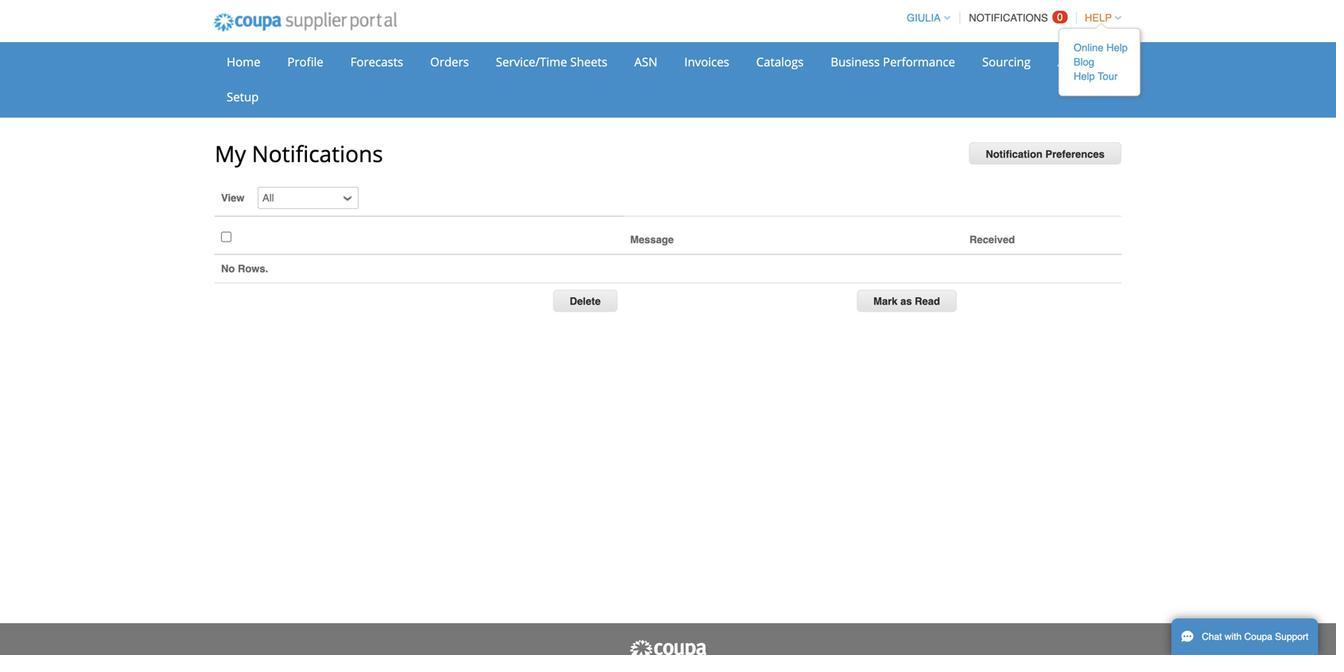 Task type: vqa. For each thing, say whether or not it's contained in the screenshot.
12th SMS from the bottom
no



Task type: describe. For each thing, give the bounding box(es) containing it.
invoices link
[[674, 50, 740, 74]]

profile
[[288, 54, 324, 70]]

delete button
[[553, 290, 618, 312]]

add-
[[1058, 54, 1084, 70]]

sourcing
[[983, 54, 1031, 70]]

home link
[[216, 50, 271, 74]]

setup link
[[216, 85, 269, 109]]

1 vertical spatial notifications
[[252, 138, 383, 169]]

coupa
[[1245, 632, 1273, 643]]

help link
[[1078, 12, 1122, 24]]

with
[[1225, 632, 1242, 643]]

catalogs
[[757, 54, 804, 70]]

blog
[[1074, 56, 1095, 68]]

notification preferences link
[[969, 142, 1122, 165]]

tour
[[1098, 70, 1118, 82]]

ons
[[1084, 54, 1104, 70]]

forecasts link
[[340, 50, 414, 74]]

online
[[1074, 42, 1104, 54]]

view
[[221, 192, 245, 204]]

home
[[227, 54, 261, 70]]

rows.
[[238, 263, 268, 275]]

read
[[915, 296, 940, 308]]

online help link
[[1074, 41, 1128, 55]]

business
[[831, 54, 880, 70]]

asn link
[[624, 50, 668, 74]]

1 horizontal spatial coupa supplier portal image
[[629, 640, 708, 656]]

0 vertical spatial help
[[1085, 12, 1112, 24]]

navigation containing notifications 0
[[900, 2, 1141, 96]]

giulia
[[907, 12, 941, 24]]

orders link
[[420, 50, 479, 74]]

mark as read
[[874, 296, 940, 308]]

0
[[1058, 11, 1063, 23]]

catalogs link
[[746, 50, 814, 74]]

sourcing link
[[972, 50, 1041, 74]]

asn
[[635, 54, 658, 70]]

notification
[[986, 148, 1043, 160]]

no rows.
[[221, 263, 268, 275]]

sheets
[[570, 54, 608, 70]]

chat
[[1202, 632, 1223, 643]]

forecasts
[[351, 54, 403, 70]]

my notifications
[[215, 138, 383, 169]]

performance
[[883, 54, 956, 70]]

0 vertical spatial coupa supplier portal image
[[203, 2, 408, 42]]

service/time sheets
[[496, 54, 608, 70]]

business performance link
[[821, 50, 966, 74]]

add-ons link
[[1048, 50, 1115, 74]]



Task type: locate. For each thing, give the bounding box(es) containing it.
mark as read button
[[857, 290, 957, 312]]

as
[[901, 296, 912, 308]]

giulia link
[[900, 12, 951, 24]]

1 horizontal spatial notifications
[[969, 12, 1048, 24]]

setup
[[227, 89, 259, 105]]

online help blog help tour
[[1074, 42, 1128, 82]]

service/time
[[496, 54, 567, 70]]

1 vertical spatial help
[[1107, 42, 1128, 54]]

help
[[1085, 12, 1112, 24], [1107, 42, 1128, 54], [1074, 70, 1095, 82]]

my
[[215, 138, 246, 169]]

invoices
[[685, 54, 730, 70]]

business performance
[[831, 54, 956, 70]]

delete
[[570, 296, 601, 308]]

help tour link
[[1074, 69, 1128, 84]]

help up blog link
[[1107, 42, 1128, 54]]

navigation
[[900, 2, 1141, 96]]

support
[[1276, 632, 1309, 643]]

chat with coupa support
[[1202, 632, 1309, 643]]

coupa supplier portal image
[[203, 2, 408, 42], [629, 640, 708, 656]]

profile link
[[277, 50, 334, 74]]

0 horizontal spatial notifications
[[252, 138, 383, 169]]

orders
[[430, 54, 469, 70]]

notifications inside notifications 0
[[969, 12, 1048, 24]]

blog link
[[1074, 55, 1128, 69]]

message
[[630, 234, 674, 246]]

mark
[[874, 296, 898, 308]]

preferences
[[1046, 148, 1105, 160]]

chat with coupa support button
[[1172, 619, 1319, 656]]

no
[[221, 263, 235, 275]]

help down blog
[[1074, 70, 1095, 82]]

1 vertical spatial coupa supplier portal image
[[629, 640, 708, 656]]

service/time sheets link
[[486, 50, 618, 74]]

notification preferences
[[986, 148, 1105, 160]]

2 vertical spatial help
[[1074, 70, 1095, 82]]

add-ons
[[1058, 54, 1104, 70]]

notifications 0
[[969, 11, 1063, 24]]

received
[[970, 234, 1015, 246]]

notifications
[[969, 12, 1048, 24], [252, 138, 383, 169]]

0 horizontal spatial coupa supplier portal image
[[203, 2, 408, 42]]

0 vertical spatial notifications
[[969, 12, 1048, 24]]

help up online help "link"
[[1085, 12, 1112, 24]]

None checkbox
[[221, 227, 232, 247]]



